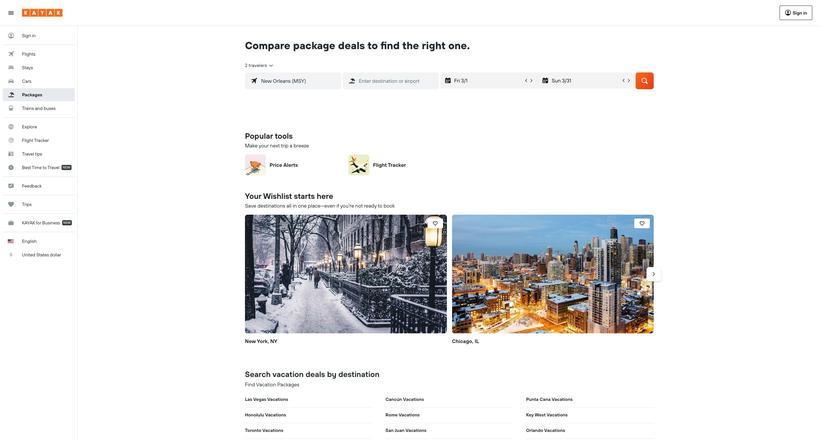 Task type: describe. For each thing, give the bounding box(es) containing it.
chicago, il element
[[452, 215, 654, 334]]

navigation menu image
[[8, 10, 14, 16]]

Origin input text field
[[257, 76, 341, 86]]

Start date field
[[454, 76, 524, 85]]

End date field
[[551, 76, 621, 85]]

forward image
[[651, 271, 657, 278]]



Task type: vqa. For each thing, say whether or not it's contained in the screenshot.
Hotel element
no



Task type: locate. For each thing, give the bounding box(es) containing it.
Destination input text field
[[355, 76, 439, 86]]

united states (english) image
[[8, 240, 14, 243]]

your wishlist starts here carousel region
[[242, 212, 661, 356]]

new york, ny element
[[245, 215, 447, 334]]



